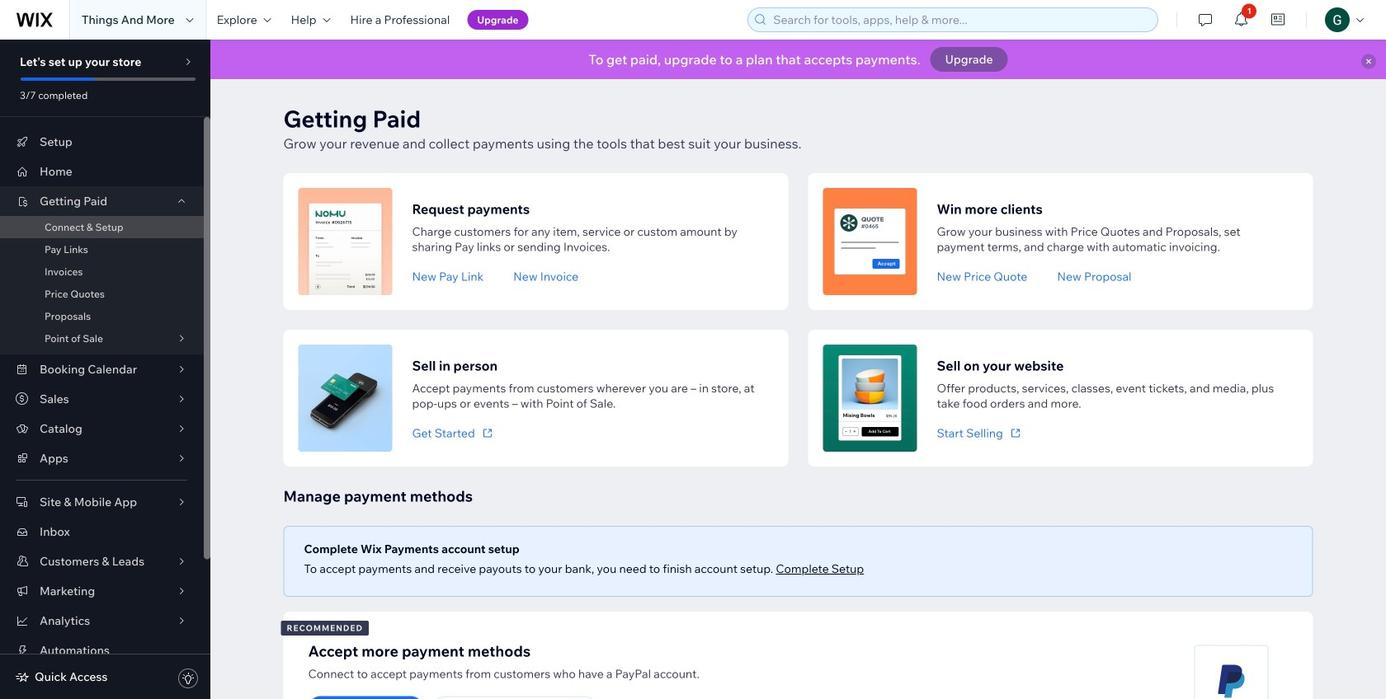 Task type: describe. For each thing, give the bounding box(es) containing it.
Search for tools, apps, help & more... field
[[768, 8, 1153, 31]]



Task type: vqa. For each thing, say whether or not it's contained in the screenshot.
Search for tools, apps, help & more... field
yes



Task type: locate. For each thing, give the bounding box(es) containing it.
sidebar element
[[0, 40, 210, 700]]

alert
[[210, 40, 1386, 79]]



